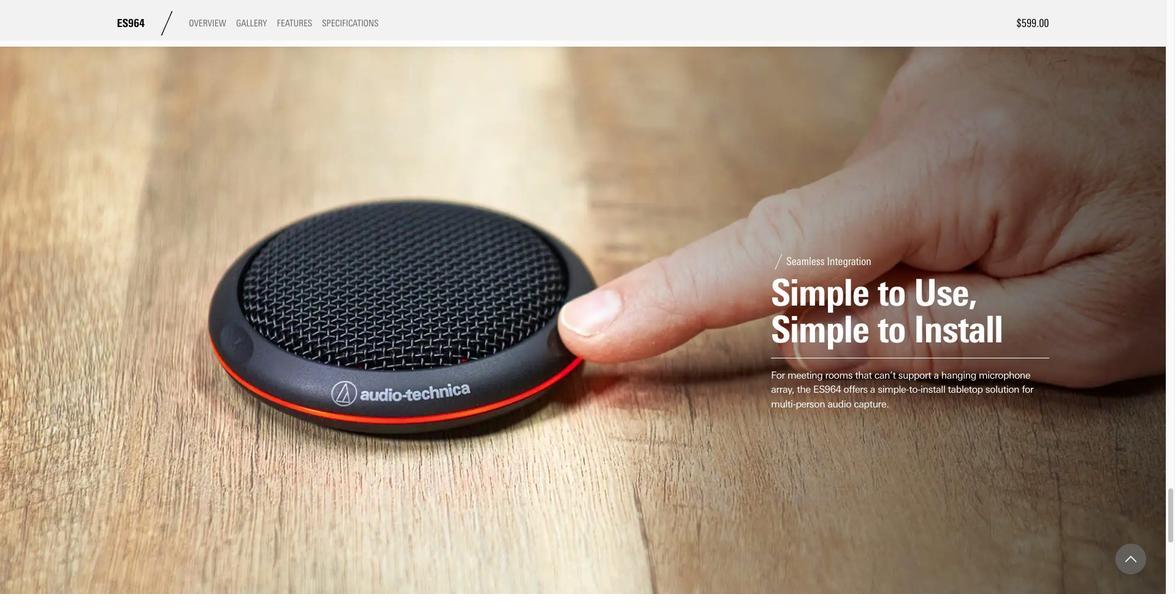 Task type: locate. For each thing, give the bounding box(es) containing it.
specifications
[[322, 18, 379, 29]]

1 horizontal spatial es964
[[814, 384, 842, 395]]

array,
[[772, 384, 795, 395]]

0 horizontal spatial es964
[[117, 16, 145, 30]]

meeting
[[788, 369, 823, 381]]

es964 inside for meeting rooms that can't support a hanging microphone array, the es964 offers a simple-to-install tabletop solution for multi-person audio capture.
[[814, 384, 842, 395]]

1 vertical spatial a
[[871, 384, 876, 395]]

0 vertical spatial es964
[[117, 16, 145, 30]]

1 horizontal spatial a
[[934, 369, 940, 381]]

es964 left divider line image
[[117, 16, 145, 30]]

person
[[796, 398, 826, 410]]

a
[[934, 369, 940, 381], [871, 384, 876, 395]]

es964 down 'rooms'
[[814, 384, 842, 395]]

simple-
[[878, 384, 910, 395]]

support
[[899, 369, 932, 381]]

hanging
[[942, 369, 977, 381]]

a up capture.
[[871, 384, 876, 395]]

divider line image
[[155, 11, 179, 36]]

multi-
[[772, 398, 796, 410]]

can't
[[875, 369, 896, 381]]

1 vertical spatial es964
[[814, 384, 842, 395]]

audio
[[828, 398, 852, 410]]

features
[[277, 18, 312, 29]]

es964
[[117, 16, 145, 30], [814, 384, 842, 395]]

a up install
[[934, 369, 940, 381]]



Task type: describe. For each thing, give the bounding box(es) containing it.
capture.
[[854, 398, 890, 410]]

install
[[921, 384, 946, 395]]

for
[[1023, 384, 1034, 395]]

arrow up image
[[1126, 554, 1137, 565]]

tabletop
[[949, 384, 984, 395]]

rooms
[[826, 369, 853, 381]]

offers
[[844, 384, 868, 395]]

microphone
[[980, 369, 1031, 381]]

the
[[798, 384, 811, 395]]

0 vertical spatial a
[[934, 369, 940, 381]]

for meeting rooms that can't support a hanging microphone array, the es964 offers a simple-to-install tabletop solution for multi-person audio capture.
[[772, 369, 1034, 410]]

solution
[[986, 384, 1020, 395]]

overview
[[189, 18, 227, 29]]

0 horizontal spatial a
[[871, 384, 876, 395]]

to-
[[910, 384, 921, 395]]

for
[[772, 369, 786, 381]]

that
[[856, 369, 873, 381]]

gallery
[[236, 18, 267, 29]]

$599.00
[[1017, 17, 1050, 30]]



Task type: vqa. For each thing, say whether or not it's contained in the screenshot.
support
yes



